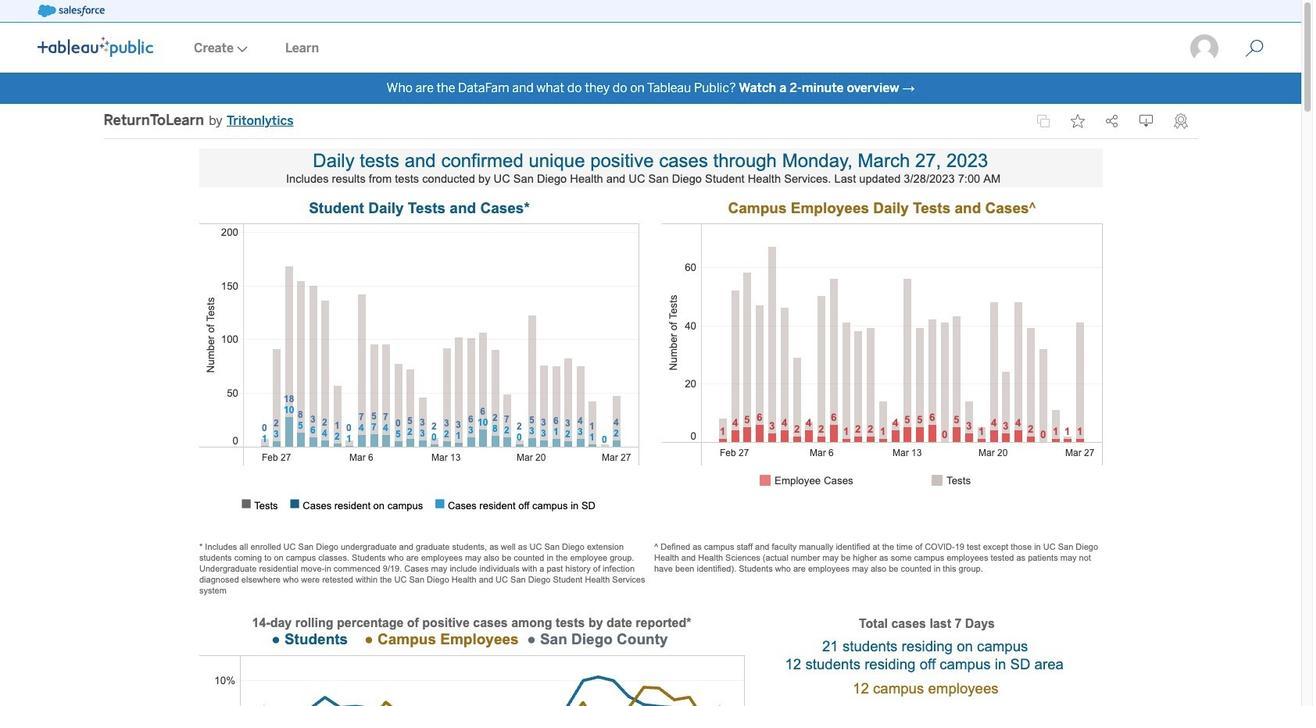 Task type: vqa. For each thing, say whether or not it's contained in the screenshot.
nominate for viz of the day image
yes



Task type: locate. For each thing, give the bounding box(es) containing it.
nominate for viz of the day image
[[1174, 113, 1188, 129]]

create image
[[234, 46, 248, 52]]



Task type: describe. For each thing, give the bounding box(es) containing it.
tara.schultz image
[[1189, 33, 1220, 64]]

salesforce logo image
[[38, 5, 105, 17]]

disabled by author image
[[1036, 114, 1050, 128]]

favorite button image
[[1071, 114, 1085, 128]]

logo image
[[38, 37, 153, 57]]

go to search image
[[1227, 39, 1283, 58]]



